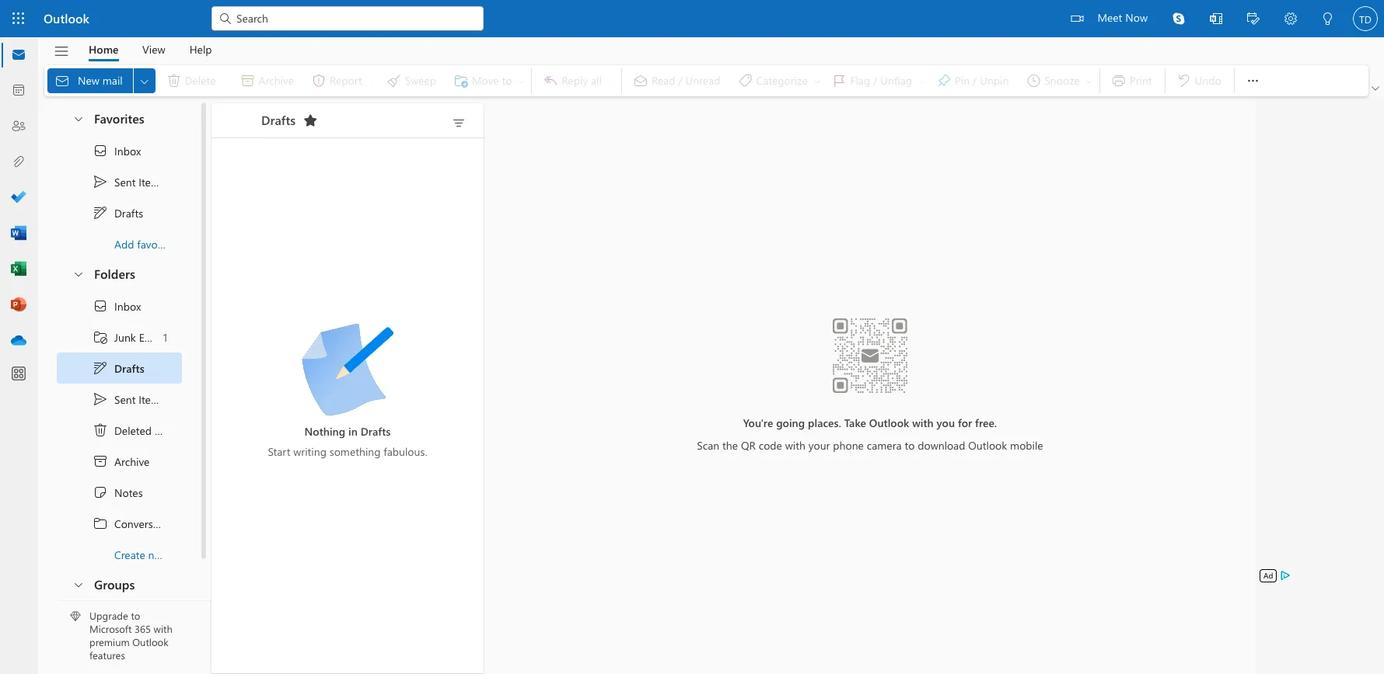 Task type: vqa. For each thing, say whether or not it's contained in the screenshot.
team related to verification
no



Task type: locate. For each thing, give the bounding box(es) containing it.
view button
[[131, 37, 177, 61]]


[[93, 143, 108, 159], [93, 299, 108, 314]]

 tree item
[[57, 135, 182, 166], [57, 291, 182, 322]]

add favorite
[[114, 237, 173, 252]]

 down  new mail
[[72, 112, 85, 125]]

 down favorites tree item
[[93, 143, 108, 159]]

new
[[148, 548, 168, 563]]

microsoft
[[89, 623, 132, 636]]

 new mail
[[54, 73, 123, 89]]

drafts inside favorites tree
[[114, 206, 143, 220]]

drafts 
[[261, 112, 318, 128]]

 drafts
[[93, 205, 143, 221], [93, 361, 144, 376]]

tab list
[[77, 37, 224, 61]]

0 vertical spatial  inbox
[[93, 143, 141, 159]]

favorites tree
[[57, 98, 182, 260]]

favorites
[[94, 110, 144, 127]]

drafts heading
[[241, 103, 323, 138]]

0 vertical spatial  button
[[65, 104, 91, 133]]

outlook down free. at the right bottom of the page
[[968, 439, 1007, 453]]

2  from the top
[[93, 361, 108, 376]]

for
[[958, 416, 972, 431]]

1 vertical spatial  inbox
[[93, 299, 141, 314]]

 button up premium features image
[[65, 571, 91, 600]]

2  button from the top
[[65, 260, 91, 288]]

outlook up camera
[[869, 416, 909, 431]]

upgrade to microsoft 365 with premium outlook features
[[89, 610, 173, 663]]

 tree item down junk
[[57, 353, 182, 384]]

2  from the top
[[93, 299, 108, 314]]

with inside upgrade to microsoft 365 with premium outlook features
[[154, 623, 173, 636]]

sent up  tree item
[[114, 392, 136, 407]]

0 vertical spatial sent
[[114, 175, 136, 189]]

 inside favorites tree
[[93, 143, 108, 159]]

 button
[[1310, 0, 1347, 40]]

3  button from the top
[[65, 571, 91, 600]]

1  sent items from the top
[[93, 174, 165, 190]]

places.
[[808, 416, 841, 431]]

1 vertical spatial 
[[93, 361, 108, 376]]

1 vertical spatial items
[[139, 392, 165, 407]]


[[1210, 12, 1222, 25]]

create
[[114, 548, 145, 563]]

 inbox down favorites tree item
[[93, 143, 141, 159]]

outlook banner
[[0, 0, 1384, 40]]

0 vertical spatial items
[[139, 175, 165, 189]]

0 vertical spatial  drafts
[[93, 205, 143, 221]]

mobile
[[1010, 439, 1043, 453]]

 archive
[[93, 454, 150, 470]]

1  tree item from the top
[[57, 166, 182, 198]]

with left you
[[912, 416, 934, 431]]

drafts right in
[[361, 425, 391, 439]]

1 sent from the top
[[114, 175, 136, 189]]

 sent items inside favorites tree
[[93, 174, 165, 190]]

set your advertising preferences image
[[1279, 570, 1292, 582]]

1  button from the top
[[65, 104, 91, 133]]

 sent items
[[93, 174, 165, 190], [93, 392, 165, 407]]

 left 'folders'
[[72, 268, 85, 280]]

1 vertical spatial to
[[131, 610, 140, 623]]

fabulous.
[[384, 445, 427, 460]]

 tree item up deleted
[[57, 384, 182, 415]]

items right deleted
[[155, 423, 181, 438]]

 for second  tree item from the bottom
[[93, 205, 108, 221]]

 tree item up add favorite tree item
[[57, 166, 182, 198]]

to
[[905, 439, 915, 453], [131, 610, 140, 623]]

 inside groups tree item
[[72, 579, 85, 591]]

 button
[[1238, 65, 1269, 96]]

0 vertical spatial  tree item
[[57, 135, 182, 166]]


[[138, 75, 151, 87], [72, 112, 85, 125], [72, 268, 85, 280], [72, 579, 85, 591]]

 sent items up deleted
[[93, 392, 165, 407]]

 inside folders tree item
[[72, 268, 85, 280]]

0 horizontal spatial to
[[131, 610, 140, 623]]

sent up add
[[114, 175, 136, 189]]

1 vertical spatial  drafts
[[93, 361, 144, 376]]

 sent items up add
[[93, 174, 165, 190]]

 up add favorite tree item
[[93, 205, 108, 221]]

drafts
[[261, 112, 296, 128], [114, 206, 143, 220], [114, 361, 144, 376], [361, 425, 391, 439]]

2  drafts from the top
[[93, 361, 144, 376]]

mail
[[102, 73, 123, 88]]

1 vertical spatial sent
[[114, 392, 136, 407]]

to do image
[[11, 191, 26, 206]]

 tree item down favorites
[[57, 135, 182, 166]]

1 vertical spatial 
[[93, 392, 108, 407]]

 drafts down  tree item at the left of page
[[93, 361, 144, 376]]

 up add favorite tree item
[[93, 174, 108, 190]]

0 vertical spatial 
[[93, 174, 108, 190]]

 inside tree
[[93, 299, 108, 314]]

 inbox inside tree
[[93, 299, 141, 314]]

2 horizontal spatial with
[[912, 416, 934, 431]]

help button
[[178, 37, 224, 61]]

phone
[[833, 439, 864, 453]]

items up favorite
[[139, 175, 165, 189]]

upgrade
[[89, 610, 128, 623]]

 inbox for 1st  tree item from the top
[[93, 143, 141, 159]]

 inside tree
[[93, 361, 108, 376]]

 tree item
[[57, 446, 182, 477]]

 button inside groups tree item
[[65, 571, 91, 600]]

items up  deleted items
[[139, 392, 165, 407]]

drafts up add
[[114, 206, 143, 220]]

application
[[0, 0, 1384, 675]]


[[1285, 12, 1297, 25]]

 down 
[[93, 361, 108, 376]]

1 vertical spatial  button
[[65, 260, 91, 288]]

 up 
[[93, 299, 108, 314]]

premium
[[89, 636, 130, 649]]

inbox down favorites tree item
[[114, 143, 141, 158]]

 for 2nd  tree item
[[93, 361, 108, 376]]

drafts down  junk email 1
[[114, 361, 144, 376]]


[[218, 11, 233, 26]]

1 vertical spatial  tree item
[[57, 384, 182, 415]]

more apps image
[[11, 367, 26, 383]]

inbox
[[114, 143, 141, 158], [114, 299, 141, 314]]

1
[[163, 330, 167, 345]]

 drafts inside favorites tree
[[93, 205, 143, 221]]

inbox up  junk email 1
[[114, 299, 141, 314]]

features
[[89, 649, 125, 663]]

2 inbox from the top
[[114, 299, 141, 314]]

home button
[[77, 37, 130, 61]]

 tree item
[[57, 198, 182, 229], [57, 353, 182, 384]]

going
[[776, 416, 805, 431]]

 deleted items
[[93, 423, 181, 439]]


[[1071, 12, 1084, 25]]

 inside favorites tree item
[[72, 112, 85, 125]]

 tree item
[[57, 477, 182, 509]]

1 horizontal spatial with
[[785, 439, 806, 453]]

0 vertical spatial inbox
[[114, 143, 141, 158]]

 up premium features image
[[72, 579, 85, 591]]

 tree item up junk
[[57, 291, 182, 322]]

sent inside favorites tree
[[114, 175, 136, 189]]

archive
[[114, 455, 150, 469]]

 sent items for second  tree item from the bottom of the application containing outlook
[[93, 174, 165, 190]]

1  from the top
[[93, 174, 108, 190]]

1  from the top
[[93, 205, 108, 221]]

home
[[89, 42, 119, 56]]


[[93, 205, 108, 221], [93, 361, 108, 376]]

2  sent items from the top
[[93, 392, 165, 407]]

2 vertical spatial  button
[[65, 571, 91, 600]]

 sent items inside tree
[[93, 392, 165, 407]]

folders tree item
[[57, 260, 182, 291]]

code
[[759, 439, 782, 453]]

groups
[[94, 577, 135, 593]]

people image
[[11, 119, 26, 135]]

 button
[[134, 68, 155, 93]]

0 vertical spatial 
[[93, 205, 108, 221]]

0 vertical spatial  sent items
[[93, 174, 165, 190]]

 tree item
[[57, 166, 182, 198], [57, 384, 182, 415]]

2 vertical spatial items
[[155, 423, 181, 438]]

 drafts for 2nd  tree item
[[93, 361, 144, 376]]

with down going
[[785, 439, 806, 453]]

drafts left  button
[[261, 112, 296, 128]]

1  from the top
[[93, 143, 108, 159]]

 button inside folders tree item
[[65, 260, 91, 288]]

1  drafts from the top
[[93, 205, 143, 221]]

outlook up 
[[44, 10, 89, 26]]

0 vertical spatial 
[[93, 143, 108, 159]]

 button down  new mail
[[65, 104, 91, 133]]

with right the 365 at left
[[154, 623, 173, 636]]

to right upgrade
[[131, 610, 140, 623]]

 right mail
[[138, 75, 151, 87]]

2  inbox from the top
[[93, 299, 141, 314]]

 inbox up  tree item at the left of page
[[93, 299, 141, 314]]

 inbox inside favorites tree
[[93, 143, 141, 159]]

 button
[[446, 112, 471, 134]]

 tree item
[[57, 322, 182, 353]]

outlook
[[44, 10, 89, 26], [869, 416, 909, 431], [968, 439, 1007, 453], [132, 636, 168, 649]]

 button left 'folders'
[[65, 260, 91, 288]]

1 vertical spatial inbox
[[114, 299, 141, 314]]

365
[[134, 623, 151, 636]]

tree
[[57, 291, 199, 571]]

free.
[[975, 416, 997, 431]]

1 vertical spatial  tree item
[[57, 291, 182, 322]]

1 vertical spatial  sent items
[[93, 392, 165, 407]]


[[1245, 73, 1261, 89]]


[[93, 174, 108, 190], [93, 392, 108, 407]]


[[303, 113, 318, 128]]

1  inbox from the top
[[93, 143, 141, 159]]

items
[[139, 175, 165, 189], [139, 392, 165, 407], [155, 423, 181, 438]]

1 horizontal spatial to
[[905, 439, 915, 453]]

 button
[[65, 104, 91, 133], [65, 260, 91, 288], [65, 571, 91, 600]]

excel image
[[11, 262, 26, 278]]

 drafts up add favorite tree item
[[93, 205, 143, 221]]


[[93, 454, 108, 470]]

0 vertical spatial  tree item
[[57, 198, 182, 229]]

outlook right premium
[[132, 636, 168, 649]]

0 horizontal spatial with
[[154, 623, 173, 636]]

 drafts inside tree
[[93, 361, 144, 376]]

you're
[[743, 416, 773, 431]]

application containing outlook
[[0, 0, 1384, 675]]

2 vertical spatial with
[[154, 623, 173, 636]]

0 vertical spatial  tree item
[[57, 166, 182, 198]]


[[1247, 12, 1260, 25]]

 inbox
[[93, 143, 141, 159], [93, 299, 141, 314]]

 tree item up add
[[57, 198, 182, 229]]

new
[[78, 73, 99, 88]]

 for second  tree item
[[93, 299, 108, 314]]

 button inside favorites tree item
[[65, 104, 91, 133]]

0 vertical spatial to
[[905, 439, 915, 453]]

calendar image
[[11, 83, 26, 99]]

something
[[329, 445, 381, 460]]

 inside favorites tree
[[93, 205, 108, 221]]

 up ""
[[93, 392, 108, 407]]

 drafts for second  tree item from the bottom
[[93, 205, 143, 221]]

add favorite tree item
[[57, 229, 182, 260]]

 button
[[1160, 0, 1198, 37]]

 button for favorites
[[65, 104, 91, 133]]

1 inbox from the top
[[114, 143, 141, 158]]

1 vertical spatial  tree item
[[57, 353, 182, 384]]

word image
[[11, 226, 26, 242]]

1 vertical spatial 
[[93, 299, 108, 314]]

to right camera
[[905, 439, 915, 453]]



Task type: describe. For each thing, give the bounding box(es) containing it.
 button for folders
[[65, 260, 91, 288]]

your
[[809, 439, 830, 453]]

to inside upgrade to microsoft 365 with premium outlook features
[[131, 610, 140, 623]]

you
[[937, 416, 955, 431]]

 button
[[46, 38, 77, 65]]

drafts inside nothing in drafts start writing something fabulous.
[[361, 425, 391, 439]]

 button for groups
[[65, 571, 91, 600]]

 inbox for second  tree item
[[93, 299, 141, 314]]

2  tree item from the top
[[57, 291, 182, 322]]

 button
[[1198, 0, 1235, 40]]

left-rail-appbar navigation
[[3, 37, 34, 359]]

notes
[[114, 486, 143, 500]]

take
[[844, 416, 866, 431]]

folder
[[171, 548, 199, 563]]


[[1372, 85, 1379, 93]]

download
[[918, 439, 965, 453]]

help
[[189, 42, 212, 56]]

to inside you're going places. take outlook with you for free. scan the qr code with your phone camera to download outlook mobile
[[905, 439, 915, 453]]

create new folder
[[114, 548, 199, 563]]

qr
[[741, 439, 756, 453]]


[[54, 73, 70, 89]]

mail image
[[11, 47, 26, 63]]

nothing
[[305, 425, 345, 439]]

 button
[[1369, 81, 1383, 96]]

2 sent from the top
[[114, 392, 136, 407]]

 search field
[[212, 0, 484, 35]]

2  tree item from the top
[[57, 384, 182, 415]]

1  tree item from the top
[[57, 198, 182, 229]]

email
[[139, 330, 165, 345]]

scan
[[697, 439, 719, 453]]


[[93, 423, 108, 439]]

folders
[[94, 266, 135, 282]]

tab list containing home
[[77, 37, 224, 61]]

message list section
[[212, 100, 484, 674]]

move & delete group
[[47, 65, 528, 96]]

view
[[142, 42, 165, 56]]

groups tree item
[[57, 571, 182, 602]]


[[1173, 12, 1185, 25]]

 tree item
[[57, 509, 182, 540]]

create new folder tree item
[[57, 540, 199, 571]]

 for favorites
[[72, 112, 85, 125]]

 inside favorites tree
[[93, 174, 108, 190]]


[[451, 116, 467, 131]]

now
[[1125, 10, 1148, 25]]

 sent items for second  tree item from the top
[[93, 392, 165, 407]]

1 vertical spatial with
[[785, 439, 806, 453]]

2  tree item from the top
[[57, 353, 182, 384]]

 button
[[1235, 0, 1272, 40]]

nothing in drafts start writing something fabulous.
[[268, 425, 427, 460]]

 for folders
[[72, 268, 85, 280]]

premium features image
[[70, 612, 81, 623]]


[[93, 485, 108, 501]]

 notes
[[93, 485, 143, 501]]

 junk email 1
[[93, 330, 167, 345]]

 button
[[1272, 0, 1310, 40]]


[[93, 516, 108, 532]]

items inside  deleted items
[[155, 423, 181, 438]]

ad
[[1264, 571, 1273, 582]]

 tree item
[[57, 415, 182, 446]]

files image
[[11, 155, 26, 170]]

favorite
[[137, 237, 173, 252]]

account manager for test dummy image
[[1353, 6, 1378, 31]]

writing
[[293, 445, 327, 460]]

inbox inside favorites tree
[[114, 143, 141, 158]]


[[1322, 12, 1334, 25]]

 inside  popup button
[[138, 75, 151, 87]]

items inside favorites tree
[[139, 175, 165, 189]]

drafts inside drafts 
[[261, 112, 296, 128]]

tree containing 
[[57, 291, 199, 571]]

junk
[[114, 330, 136, 345]]

 for groups
[[72, 579, 85, 591]]

 for 1st  tree item from the top
[[93, 143, 108, 159]]

onedrive image
[[11, 334, 26, 349]]

powerpoint image
[[11, 298, 26, 313]]

0 vertical spatial with
[[912, 416, 934, 431]]

start
[[268, 445, 290, 460]]

the
[[722, 439, 738, 453]]


[[93, 330, 108, 345]]

you're going places. take outlook with you for free. scan the qr code with your phone camera to download outlook mobile
[[697, 416, 1043, 453]]

1  tree item from the top
[[57, 135, 182, 166]]

meet
[[1098, 10, 1122, 25]]

tags group
[[625, 65, 1096, 96]]

 button
[[298, 108, 323, 133]]

Search for email, meetings, files and more. field
[[235, 10, 474, 26]]

favorites tree item
[[57, 104, 182, 135]]

in
[[348, 425, 358, 439]]

outlook inside upgrade to microsoft 365 with premium outlook features
[[132, 636, 168, 649]]

deleted
[[114, 423, 152, 438]]

outlook link
[[44, 0, 89, 37]]

drafts inside tree
[[114, 361, 144, 376]]


[[53, 43, 70, 59]]

inbox inside tree
[[114, 299, 141, 314]]

2  from the top
[[93, 392, 108, 407]]

add
[[114, 237, 134, 252]]

meet now
[[1098, 10, 1148, 25]]

outlook inside banner
[[44, 10, 89, 26]]

camera
[[867, 439, 902, 453]]



